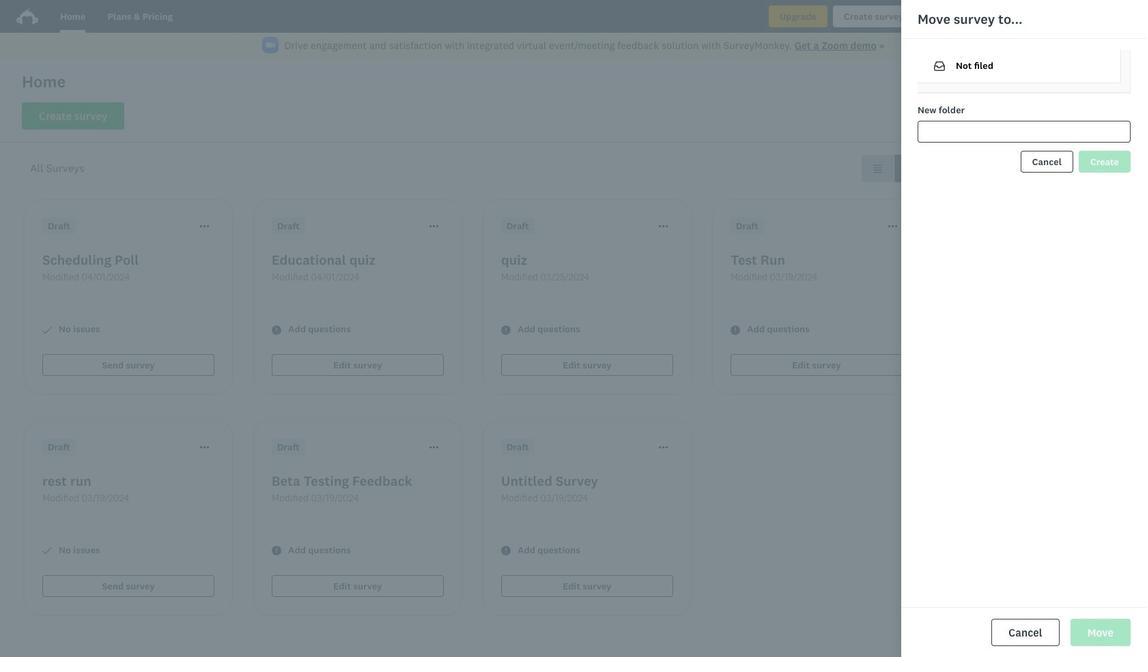 Task type: describe. For each thing, give the bounding box(es) containing it.
2 brand logo image from the top
[[16, 8, 38, 25]]

no issues image
[[42, 326, 52, 335]]

no issues image
[[42, 547, 52, 556]]

1 brand logo image from the top
[[16, 5, 38, 27]]

not filed image
[[935, 61, 945, 71]]

warning image
[[272, 326, 281, 335]]

search image
[[943, 111, 954, 122]]

help icon image
[[1016, 8, 1033, 25]]



Task type: vqa. For each thing, say whether or not it's contained in the screenshot.
Search templates FIELD
no



Task type: locate. For each thing, give the bounding box(es) containing it.
brand logo image
[[16, 5, 38, 27], [16, 8, 38, 25]]

None text field
[[918, 121, 1131, 143]]

Search text field
[[954, 103, 1091, 130]]

group
[[862, 155, 926, 182]]

search image
[[943, 111, 954, 122]]

warning image
[[501, 326, 511, 335], [731, 326, 741, 335], [272, 547, 281, 556], [501, 547, 511, 556]]

not filed image
[[935, 61, 945, 72]]

products icon image
[[940, 8, 956, 25], [940, 8, 956, 25]]

dialog
[[902, 0, 1148, 658]]

notification center icon image
[[978, 8, 994, 25]]

x image
[[1121, 43, 1130, 52]]



